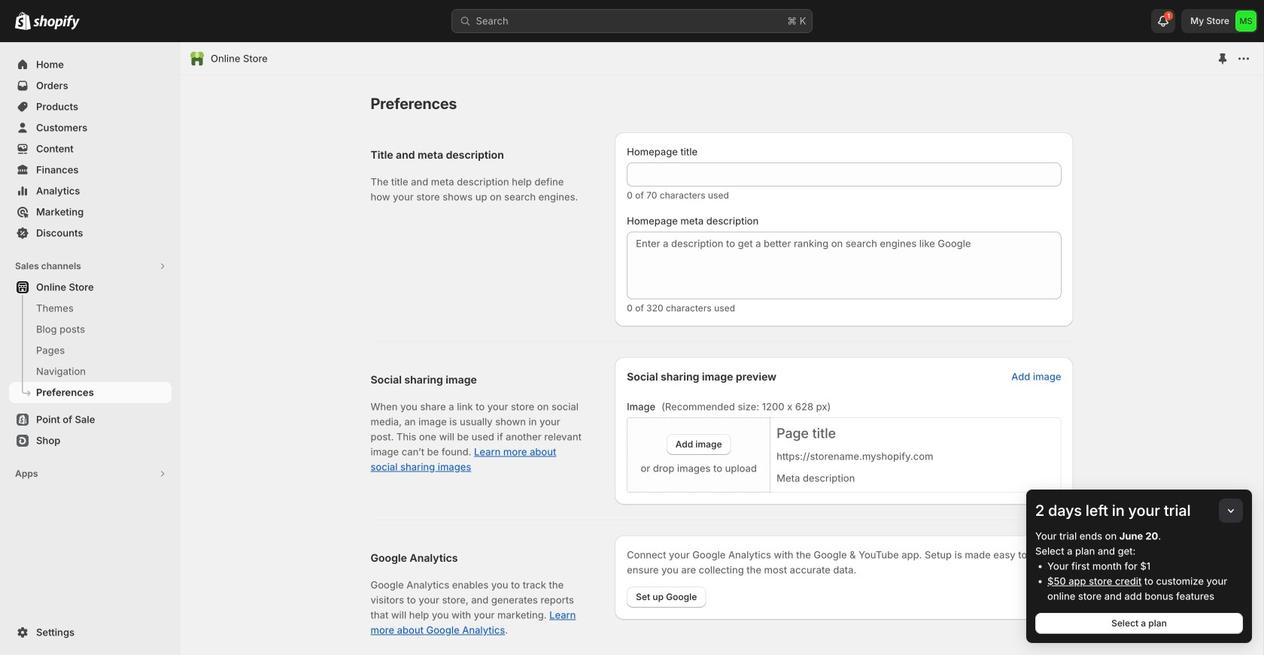 Task type: locate. For each thing, give the bounding box(es) containing it.
online store image
[[190, 51, 205, 66]]

shopify image
[[15, 12, 31, 30]]

shopify image
[[33, 15, 80, 30]]



Task type: describe. For each thing, give the bounding box(es) containing it.
my store image
[[1236, 11, 1257, 32]]



Task type: vqa. For each thing, say whether or not it's contained in the screenshot.
Online Store "Icon"
yes



